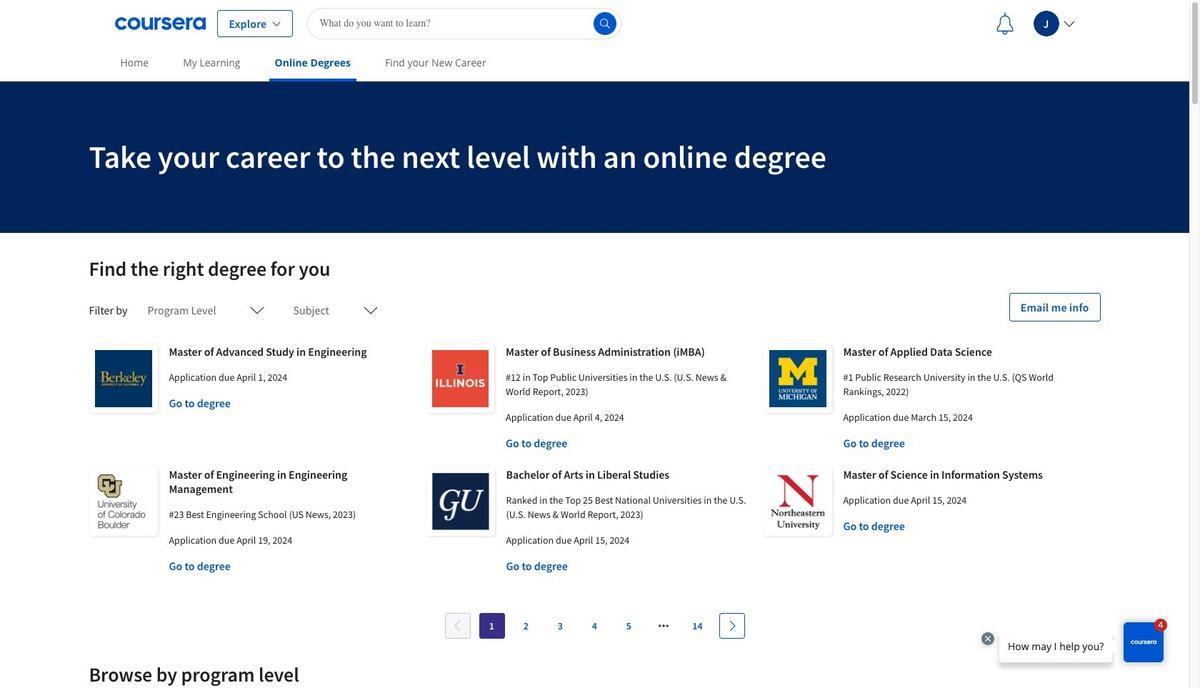 Task type: vqa. For each thing, say whether or not it's contained in the screenshot.
Coursera IMAGE
yes



Task type: describe. For each thing, give the bounding box(es) containing it.
go to next page image
[[726, 620, 738, 632]]

university of colorado boulder image
[[89, 467, 158, 536]]

What do you want to learn? text field
[[308, 8, 622, 39]]

northeastern university image
[[763, 467, 832, 536]]

georgetown university image
[[426, 467, 495, 536]]

coursera image
[[115, 12, 205, 35]]



Task type: locate. For each thing, give the bounding box(es) containing it.
None search field
[[308, 8, 622, 39]]

university of michigan image
[[763, 344, 832, 413]]

university of illinois at urbana-champaign image
[[426, 344, 494, 413]]

university of california, berkeley image
[[89, 344, 158, 413]]



